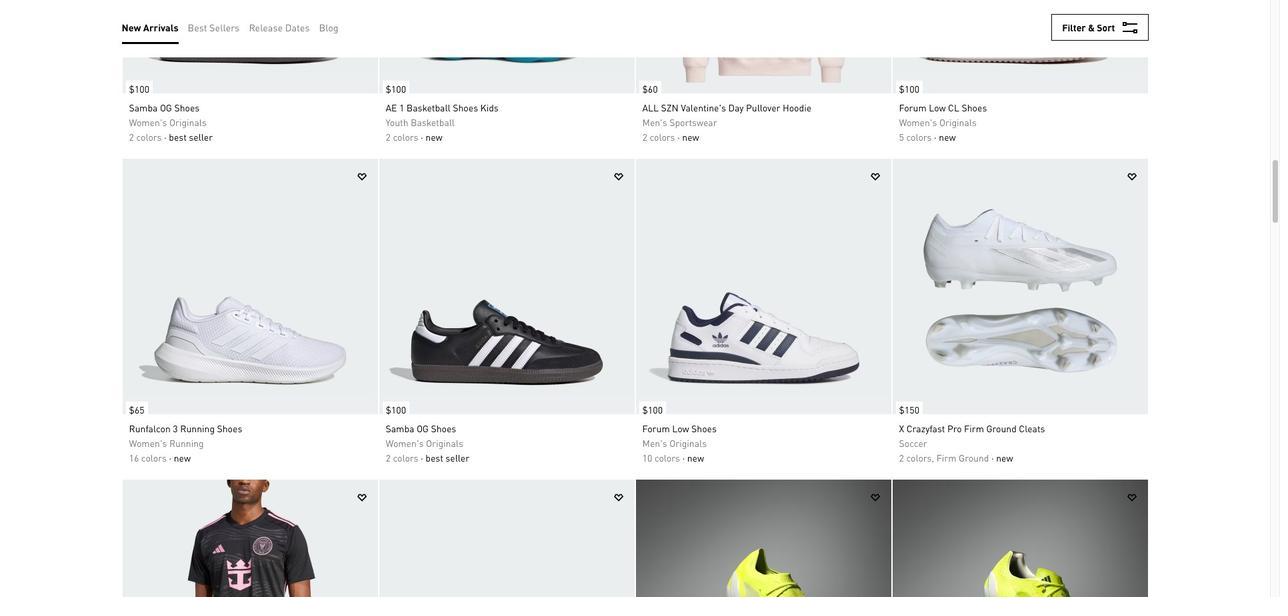 Task type: describe. For each thing, give the bounding box(es) containing it.
valentine's
[[681, 101, 726, 113]]

women's running white runfalcon 3 running shoes image
[[122, 159, 378, 414]]

colors inside all szn valentine's day pullover hoodie men's sportswear 2 colors · new
[[650, 131, 675, 143]]

samba og shoes women's originals 2 colors · best seller for the women's originals black samba og shoes image
[[386, 422, 470, 464]]

forum for forum low shoes
[[643, 422, 670, 434]]

0 vertical spatial running
[[180, 422, 215, 434]]

1 vertical spatial ground
[[959, 452, 990, 464]]

· inside forum low cl shoes women's originals 5 colors · new
[[935, 131, 937, 143]]

shoes inside ae 1 basketball shoes kids youth basketball 2 colors · new
[[453, 101, 478, 113]]

new inside ae 1 basketball shoes kids youth basketball 2 colors · new
[[426, 131, 443, 143]]

$100 link for ae
[[379, 74, 410, 97]]

best for "women's originals white samba og shoes" image
[[169, 131, 187, 143]]

men's inside all szn valentine's day pullover hoodie men's sportswear 2 colors · new
[[643, 116, 668, 128]]

$100 for forum
[[900, 83, 920, 95]]

ae 1 basketball shoes kids youth basketball 2 colors · new
[[386, 101, 499, 143]]

· inside ae 1 basketball shoes kids youth basketball 2 colors · new
[[421, 131, 423, 143]]

blog
[[319, 21, 339, 33]]

cleats
[[1019, 422, 1046, 434]]

filter
[[1063, 21, 1086, 33]]

hoodie
[[783, 101, 812, 113]]

soccer white x crazyfast pro firm ground cleats image
[[893, 159, 1148, 414]]

women's originals pink superstar xlg shoes image
[[379, 480, 635, 597]]

3
[[173, 422, 178, 434]]

forum for forum low cl shoes
[[900, 101, 927, 113]]

0 vertical spatial basketball
[[407, 101, 451, 113]]

og for the women's originals black samba og shoes image
[[417, 422, 429, 434]]

low for women's
[[929, 101, 946, 113]]

all szn valentine's day pullover hoodie men's sportswear 2 colors · new
[[643, 101, 812, 143]]

filter & sort button
[[1052, 14, 1149, 41]]

filter & sort
[[1063, 21, 1116, 33]]

shoes inside forum low cl shoes women's originals 5 colors · new
[[962, 101, 988, 113]]

ae
[[386, 101, 397, 113]]

$100 link for forum
[[893, 74, 923, 97]]

youth
[[386, 116, 409, 128]]

$150
[[900, 404, 920, 416]]

arrivals
[[143, 21, 179, 33]]

pullover
[[746, 101, 781, 113]]

soccer
[[900, 437, 928, 449]]

women's originals white forum low cl shoes image
[[893, 0, 1148, 93]]

$65 link
[[122, 395, 148, 418]]

$150 link
[[893, 395, 923, 418]]

blog link
[[319, 20, 339, 35]]

forum low shoes men's originals 10 colors · new
[[643, 422, 717, 464]]

· inside x crazyfast pro firm ground cleats soccer 2 colors, firm ground · new
[[992, 452, 994, 464]]

youth basketball turquoise ae 1 basketball shoes kids image
[[379, 0, 635, 93]]

$65
[[129, 404, 145, 416]]

2 inside all szn valentine's day pullover hoodie men's sportswear 2 colors · new
[[643, 131, 648, 143]]

colors inside forum low cl shoes women's originals 5 colors · new
[[907, 131, 932, 143]]

pro
[[948, 422, 962, 434]]

new inside all szn valentine's day pullover hoodie men's sportswear 2 colors · new
[[683, 131, 700, 143]]

sellers
[[210, 21, 240, 33]]

runfalcon
[[129, 422, 171, 434]]

0 horizontal spatial firm
[[937, 452, 957, 464]]

release
[[249, 21, 283, 33]]

· inside all szn valentine's day pullover hoodie men's sportswear 2 colors · new
[[678, 131, 680, 143]]

1 vertical spatial running
[[169, 437, 204, 449]]

samba for the women's originals black samba og shoes image
[[386, 422, 415, 434]]

16
[[129, 452, 139, 464]]

low for originals
[[673, 422, 689, 434]]

new inside x crazyfast pro firm ground cleats soccer 2 colors, firm ground · new
[[997, 452, 1014, 464]]

crazyfast
[[907, 422, 946, 434]]

· inside forum low shoes men's originals 10 colors · new
[[683, 452, 685, 464]]

1
[[400, 101, 404, 113]]

samba for "women's originals white samba og shoes" image
[[129, 101, 158, 113]]

$100 for samba
[[129, 83, 149, 95]]

1 vertical spatial basketball
[[411, 116, 455, 128]]



Task type: locate. For each thing, give the bounding box(es) containing it.
men's down all
[[643, 116, 668, 128]]

forum low cl shoes women's originals 5 colors · new
[[900, 101, 988, 143]]

colors inside runfalcon 3 running shoes women's running 16 colors · new
[[141, 452, 167, 464]]

new arrivals link
[[122, 20, 179, 35]]

$60
[[643, 83, 658, 95]]

0 horizontal spatial seller
[[189, 131, 213, 143]]

release dates link
[[249, 20, 310, 35]]

men's inside forum low shoes men's originals 10 colors · new
[[643, 437, 668, 449]]

best
[[188, 21, 207, 33]]

1 vertical spatial samba
[[386, 422, 415, 434]]

dates
[[285, 21, 310, 33]]

seller for the women's originals black samba og shoes image
[[446, 452, 470, 464]]

2 inside ae 1 basketball shoes kids youth basketball 2 colors · new
[[386, 131, 391, 143]]

firm right colors,
[[937, 452, 957, 464]]

samba
[[129, 101, 158, 113], [386, 422, 415, 434]]

1 vertical spatial og
[[417, 422, 429, 434]]

list
[[122, 11, 348, 44]]

0 horizontal spatial og
[[160, 101, 172, 113]]

cl
[[949, 101, 960, 113]]

forum
[[900, 101, 927, 113], [643, 422, 670, 434]]

0 horizontal spatial best
[[169, 131, 187, 143]]

forum inside forum low cl shoes women's originals 5 colors · new
[[900, 101, 927, 113]]

0 horizontal spatial samba og shoes women's originals 2 colors · best seller
[[129, 101, 213, 143]]

$60 link
[[636, 74, 661, 97]]

soccer yellow x crazyfast+ fg image
[[893, 480, 1148, 597]]

colors
[[136, 131, 162, 143], [393, 131, 419, 143], [650, 131, 675, 143], [907, 131, 932, 143], [141, 452, 167, 464], [393, 452, 419, 464], [655, 452, 680, 464]]

1 horizontal spatial low
[[929, 101, 946, 113]]

1 horizontal spatial samba
[[386, 422, 415, 434]]

ground left cleats
[[987, 422, 1017, 434]]

0 vertical spatial ground
[[987, 422, 1017, 434]]

new
[[122, 21, 141, 33]]

kids
[[481, 101, 499, 113]]

women's
[[129, 116, 167, 128], [900, 116, 938, 128], [129, 437, 167, 449], [386, 437, 424, 449]]

og for "women's originals white samba og shoes" image
[[160, 101, 172, 113]]

men's
[[643, 116, 668, 128], [643, 437, 668, 449]]

runfalcon 3 running shoes women's running 16 colors · new
[[129, 422, 242, 464]]

·
[[164, 131, 167, 143], [421, 131, 423, 143], [678, 131, 680, 143], [935, 131, 937, 143], [169, 452, 172, 464], [421, 452, 423, 464], [683, 452, 685, 464], [992, 452, 994, 464]]

originals
[[169, 116, 207, 128], [940, 116, 977, 128], [426, 437, 464, 449], [670, 437, 707, 449]]

originals for "women's originals white samba og shoes" image
[[169, 116, 207, 128]]

originals inside forum low shoes men's originals 10 colors · new
[[670, 437, 707, 449]]

running right the 3
[[180, 422, 215, 434]]

0 vertical spatial forum
[[900, 101, 927, 113]]

0 vertical spatial best
[[169, 131, 187, 143]]

men's originals white forum low shoes image
[[636, 159, 892, 414]]

1 vertical spatial low
[[673, 422, 689, 434]]

10
[[643, 452, 653, 464]]

men's sportswear pink all szn valentine's day pullover hoodie image
[[636, 0, 892, 93]]

forum inside forum low shoes men's originals 10 colors · new
[[643, 422, 670, 434]]

best sellers
[[188, 21, 240, 33]]

seller for "women's originals white samba og shoes" image
[[189, 131, 213, 143]]

1 horizontal spatial og
[[417, 422, 429, 434]]

1 horizontal spatial firm
[[965, 422, 985, 434]]

low inside forum low cl shoes women's originals 5 colors · new
[[929, 101, 946, 113]]

1 vertical spatial seller
[[446, 452, 470, 464]]

colors,
[[907, 452, 935, 464]]

low inside forum low shoes men's originals 10 colors · new
[[673, 422, 689, 434]]

1 vertical spatial forum
[[643, 422, 670, 434]]

firm right pro
[[965, 422, 985, 434]]

best for the women's originals black samba og shoes image
[[426, 452, 443, 464]]

0 vertical spatial low
[[929, 101, 946, 113]]

originals for the women's originals black samba og shoes image
[[426, 437, 464, 449]]

men's soccer black inter miami cf 23/24 messi away jersey image
[[122, 480, 378, 597]]

0 horizontal spatial low
[[673, 422, 689, 434]]

0 vertical spatial men's
[[643, 116, 668, 128]]

ground
[[987, 422, 1017, 434], [959, 452, 990, 464]]

1 vertical spatial samba og shoes women's originals 2 colors · best seller
[[386, 422, 470, 464]]

1 vertical spatial best
[[426, 452, 443, 464]]

shoes
[[174, 101, 200, 113], [453, 101, 478, 113], [962, 101, 988, 113], [217, 422, 242, 434], [431, 422, 456, 434], [692, 422, 717, 434]]

&
[[1089, 21, 1095, 33]]

0 vertical spatial seller
[[189, 131, 213, 143]]

0 vertical spatial samba og shoes women's originals 2 colors · best seller
[[129, 101, 213, 143]]

new arrivals
[[122, 21, 179, 33]]

colors inside ae 1 basketball shoes kids youth basketball 2 colors · new
[[393, 131, 419, 143]]

x crazyfast pro firm ground cleats soccer 2 colors, firm ground · new
[[900, 422, 1046, 464]]

ground down pro
[[959, 452, 990, 464]]

$100
[[129, 83, 149, 95], [386, 83, 406, 95], [900, 83, 920, 95], [386, 404, 406, 416], [643, 404, 663, 416]]

1 men's from the top
[[643, 116, 668, 128]]

originals for men's originals white forum low shoes "image"
[[670, 437, 707, 449]]

0 horizontal spatial samba
[[129, 101, 158, 113]]

running
[[180, 422, 215, 434], [169, 437, 204, 449]]

new inside forum low cl shoes women's originals 5 colors · new
[[939, 131, 956, 143]]

basketball right '1'
[[407, 101, 451, 113]]

1 horizontal spatial best
[[426, 452, 443, 464]]

0 vertical spatial og
[[160, 101, 172, 113]]

release dates
[[249, 21, 310, 33]]

best
[[169, 131, 187, 143], [426, 452, 443, 464]]

og
[[160, 101, 172, 113], [417, 422, 429, 434]]

1 horizontal spatial samba og shoes women's originals 2 colors · best seller
[[386, 422, 470, 464]]

$100 for ae
[[386, 83, 406, 95]]

$100 link
[[122, 74, 153, 97], [379, 74, 410, 97], [893, 74, 923, 97], [379, 395, 410, 418], [636, 395, 666, 418]]

x
[[900, 422, 905, 434]]

colors inside forum low shoes men's originals 10 colors · new
[[655, 452, 680, 464]]

0 vertical spatial samba
[[129, 101, 158, 113]]

samba og shoes women's originals 2 colors · best seller for "women's originals white samba og shoes" image
[[129, 101, 213, 143]]

new inside forum low shoes men's originals 10 colors · new
[[688, 452, 704, 464]]

0 horizontal spatial forum
[[643, 422, 670, 434]]

soccer yellow x crazyfast elite fg image
[[636, 480, 892, 597]]

samba og shoes women's originals 2 colors · best seller
[[129, 101, 213, 143], [386, 422, 470, 464]]

5
[[900, 131, 904, 143]]

shoes inside runfalcon 3 running shoes women's running 16 colors · new
[[217, 422, 242, 434]]

shoes inside forum low shoes men's originals 10 colors · new
[[692, 422, 717, 434]]

men's up the 10
[[643, 437, 668, 449]]

1 horizontal spatial forum
[[900, 101, 927, 113]]

forum up the 10
[[643, 422, 670, 434]]

1 horizontal spatial seller
[[446, 452, 470, 464]]

forum up 5
[[900, 101, 927, 113]]

women's originals white samba og shoes image
[[122, 0, 378, 93]]

szn
[[661, 101, 679, 113]]

· inside runfalcon 3 running shoes women's running 16 colors · new
[[169, 452, 172, 464]]

new inside runfalcon 3 running shoes women's running 16 colors · new
[[174, 452, 191, 464]]

0 vertical spatial firm
[[965, 422, 985, 434]]

running down the 3
[[169, 437, 204, 449]]

women's inside runfalcon 3 running shoes women's running 16 colors · new
[[129, 437, 167, 449]]

1 vertical spatial firm
[[937, 452, 957, 464]]

women's inside forum low cl shoes women's originals 5 colors · new
[[900, 116, 938, 128]]

$100 link for samba
[[122, 74, 153, 97]]

basketball
[[407, 101, 451, 113], [411, 116, 455, 128]]

day
[[729, 101, 744, 113]]

2 men's from the top
[[643, 437, 668, 449]]

2 inside x crazyfast pro firm ground cleats soccer 2 colors, firm ground · new
[[900, 452, 904, 464]]

sort
[[1098, 21, 1116, 33]]

new
[[426, 131, 443, 143], [683, 131, 700, 143], [939, 131, 956, 143], [174, 452, 191, 464], [688, 452, 704, 464], [997, 452, 1014, 464]]

low
[[929, 101, 946, 113], [673, 422, 689, 434]]

firm
[[965, 422, 985, 434], [937, 452, 957, 464]]

originals inside forum low cl shoes women's originals 5 colors · new
[[940, 116, 977, 128]]

list containing new arrivals
[[122, 11, 348, 44]]

all
[[643, 101, 659, 113]]

women's originals black samba og shoes image
[[379, 159, 635, 414]]

best sellers link
[[188, 20, 240, 35]]

2
[[129, 131, 134, 143], [386, 131, 391, 143], [643, 131, 648, 143], [386, 452, 391, 464], [900, 452, 904, 464]]

seller
[[189, 131, 213, 143], [446, 452, 470, 464]]

1 vertical spatial men's
[[643, 437, 668, 449]]

sportswear
[[670, 116, 717, 128]]

basketball right youth
[[411, 116, 455, 128]]



Task type: vqa. For each thing, say whether or not it's contained in the screenshot.
Shoes within the Forum Low Shoes Men's Originals 10 colors · new
yes



